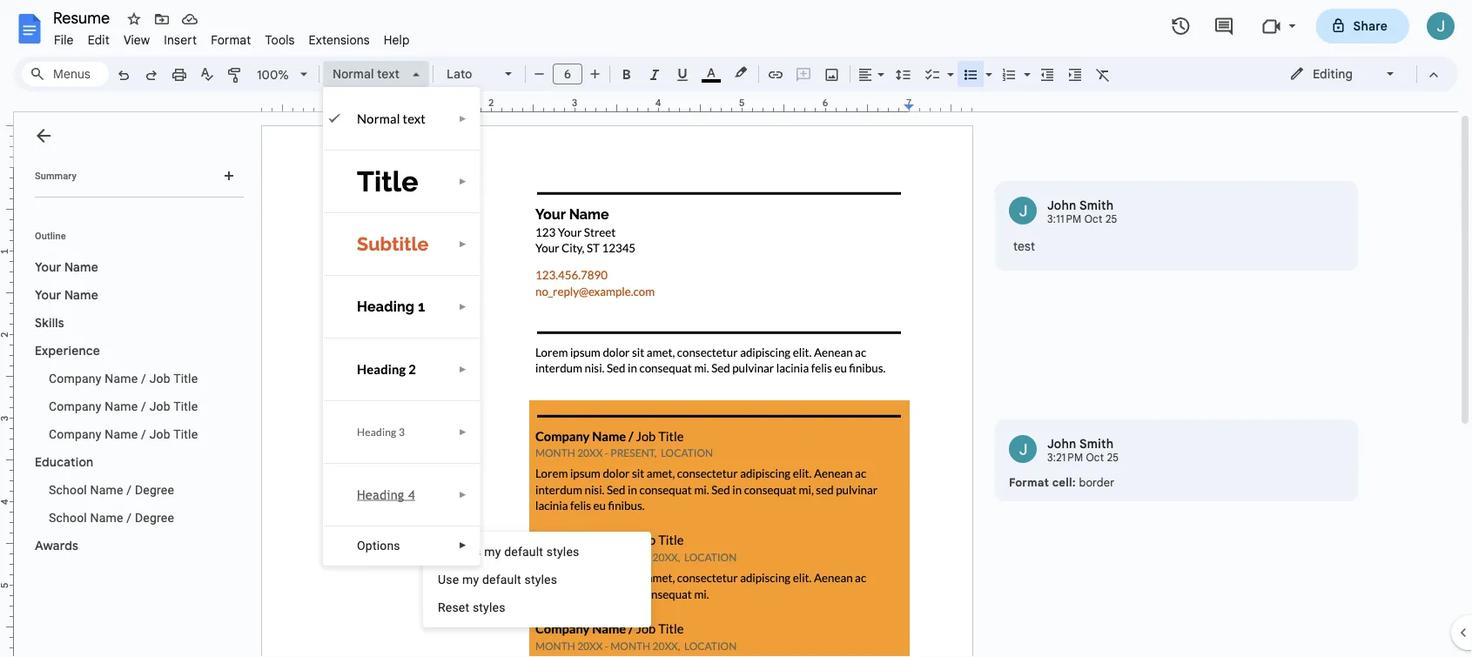 Task type: vqa. For each thing, say whether or not it's contained in the screenshot.
topmost Company Name / Job Title
yes



Task type: locate. For each thing, give the bounding box(es) containing it.
7 ► from the top
[[458, 490, 467, 500]]

2 john from the top
[[1047, 436, 1077, 451]]

3:11 pm
[[1047, 213, 1082, 226]]

ave
[[445, 545, 465, 559]]

school name / degree up awards
[[49, 511, 174, 525]]

john smith image
[[1009, 197, 1037, 225], [1009, 435, 1037, 463]]

heading left the 1
[[357, 299, 415, 315]]

3 job from the top
[[149, 427, 170, 441]]

degree
[[135, 483, 174, 497], [135, 511, 174, 525]]

0 vertical spatial your
[[35, 259, 61, 275]]

Rename text field
[[47, 7, 120, 28]]

0 vertical spatial text
[[377, 66, 400, 81]]

menu
[[423, 532, 651, 628]]

0 vertical spatial smith
[[1080, 198, 1114, 213]]

title inside title list box
[[357, 165, 418, 198]]

normal text down extensions menu item
[[333, 66, 400, 81]]

2 heading from the top
[[357, 362, 406, 377]]

school
[[49, 483, 87, 497], [49, 511, 87, 525]]

extensions
[[309, 32, 370, 47]]

heading
[[357, 299, 415, 315], [357, 362, 406, 377], [357, 426, 397, 438], [357, 487, 404, 502]]

1 vertical spatial school
[[49, 511, 87, 525]]

job
[[149, 371, 170, 386], [149, 399, 170, 414], [149, 427, 170, 441]]

school name / degree
[[49, 483, 174, 497], [49, 511, 174, 525]]

0 vertical spatial normal
[[333, 66, 374, 81]]

title
[[357, 165, 418, 198], [173, 371, 198, 386], [173, 399, 198, 414], [173, 427, 198, 441]]

school name / degree down the education
[[49, 483, 174, 497]]

3 company name / job title from the top
[[49, 427, 198, 441]]

document outline element
[[14, 112, 251, 657]]

john smith image up test
[[1009, 197, 1037, 225]]

insert menu item
[[157, 30, 204, 50]]

Star checkbox
[[122, 7, 146, 31]]

smith for john smith 3:11 pm oct 25
[[1080, 198, 1114, 213]]

styles up 'use my default styles u' element
[[547, 545, 579, 559]]

1 company from the top
[[49, 371, 102, 386]]

1 vertical spatial company name / job title
[[49, 399, 198, 414]]

0 vertical spatial normal text
[[333, 66, 400, 81]]

0 vertical spatial john
[[1047, 198, 1077, 213]]

1 vertical spatial school name / degree
[[49, 511, 174, 525]]

1 vertical spatial normal text
[[357, 111, 426, 126]]

john smith image left 3:21 pm
[[1009, 435, 1037, 463]]

0 vertical spatial company name / job title
[[49, 371, 198, 386]]

0 vertical spatial job
[[149, 371, 170, 386]]

smith inside the john smith 3:11 pm oct 25
[[1080, 198, 1114, 213]]

share button
[[1316, 9, 1410, 44]]

1 your name from the top
[[35, 259, 98, 275]]

styles
[[547, 545, 579, 559], [525, 572, 557, 587], [473, 600, 505, 615]]

normal text inside option
[[333, 66, 400, 81]]

my
[[484, 545, 501, 559], [462, 572, 479, 587]]

25 right 3:11 pm
[[1106, 213, 1118, 226]]

1 horizontal spatial format
[[1009, 475, 1049, 489]]

4 heading from the top
[[357, 487, 404, 502]]

1 vertical spatial normal
[[357, 111, 400, 126]]

outline
[[35, 230, 66, 241]]

menu bar banner
[[0, 0, 1472, 657]]

1 ► from the top
[[458, 114, 467, 124]]

oct right 3:11 pm
[[1085, 213, 1103, 226]]

school up awards
[[49, 511, 87, 525]]

0 vertical spatial my
[[484, 545, 501, 559]]

1 vertical spatial my
[[462, 572, 479, 587]]

25 up border at the bottom of the page
[[1107, 451, 1119, 464]]

format inside menu item
[[211, 32, 251, 47]]

default
[[504, 545, 543, 559], [482, 572, 521, 587]]

2 vertical spatial job
[[149, 427, 170, 441]]

1 horizontal spatial my
[[484, 545, 501, 559]]

default for se
[[482, 572, 521, 587]]

lato
[[447, 66, 472, 81]]

se
[[446, 572, 459, 587]]

normal text
[[333, 66, 400, 81], [357, 111, 426, 126]]

cell:
[[1052, 475, 1076, 489]]

normal text inside title list box
[[357, 111, 426, 126]]

text color image
[[702, 62, 721, 83]]

oct inside the john smith 3:11 pm oct 25
[[1085, 213, 1103, 226]]

1 degree from the top
[[135, 483, 174, 497]]

text
[[377, 66, 400, 81], [403, 111, 426, 126]]

0 horizontal spatial text
[[377, 66, 400, 81]]

mode and view toolbar
[[1276, 57, 1448, 91]]

main toolbar
[[108, 61, 1117, 88]]

4
[[408, 487, 415, 502]]

title application
[[0, 0, 1472, 657]]

25 inside the john smith 3:11 pm oct 25
[[1106, 213, 1118, 226]]

menu bar inside menu bar banner
[[47, 23, 417, 51]]

checklist menu image
[[943, 63, 954, 69]]

text inside styles list. normal text selected. option
[[377, 66, 400, 81]]

1 john from the top
[[1047, 198, 1077, 213]]

0 horizontal spatial my
[[462, 572, 479, 587]]

1 vertical spatial degree
[[135, 511, 174, 525]]

oct for john smith 3:11 pm oct 25
[[1085, 213, 1103, 226]]

format left cell:
[[1009, 475, 1049, 489]]

3 company from the top
[[49, 427, 102, 441]]

0 vertical spatial school
[[49, 483, 87, 497]]

1 vertical spatial 25
[[1107, 451, 1119, 464]]

1 vertical spatial format
[[1009, 475, 1049, 489]]

name
[[64, 259, 98, 275], [64, 287, 98, 303], [105, 371, 138, 386], [105, 399, 138, 414], [105, 427, 138, 441], [90, 483, 123, 497], [90, 511, 123, 525]]

normal inside styles list. normal text selected. option
[[333, 66, 374, 81]]

john inside the john smith 3:11 pm oct 25
[[1047, 198, 1077, 213]]

default for as
[[504, 545, 543, 559]]

john smith image for john smith 3:11 pm oct 25
[[1009, 197, 1037, 225]]

format inside list
[[1009, 475, 1049, 489]]

8 ► from the top
[[458, 541, 467, 551]]

1 vertical spatial john
[[1047, 436, 1077, 451]]

smith
[[1080, 198, 1114, 213], [1080, 436, 1114, 451]]

test
[[1013, 239, 1035, 254]]

1 heading from the top
[[357, 299, 415, 315]]

lato option
[[447, 62, 495, 86]]

format cell: border
[[1009, 475, 1115, 489]]

your down the outline
[[35, 259, 61, 275]]

0 vertical spatial company
[[49, 371, 102, 386]]

1 vertical spatial styles
[[525, 572, 557, 587]]

►
[[458, 114, 467, 124], [458, 176, 467, 186], [458, 239, 467, 249], [458, 302, 467, 312], [458, 364, 467, 374], [458, 427, 467, 437], [458, 490, 467, 500], [458, 541, 467, 551]]

0 horizontal spatial format
[[211, 32, 251, 47]]

view
[[124, 32, 150, 47]]

my for se
[[462, 572, 479, 587]]

r
[[438, 600, 446, 615]]

1 school name / degree from the top
[[49, 483, 174, 497]]

summary
[[35, 170, 77, 181]]

oct inside john smith 3:21 pm oct 25
[[1086, 451, 1104, 464]]

2 john smith image from the top
[[1009, 435, 1037, 463]]

oct
[[1085, 213, 1103, 226], [1086, 451, 1104, 464]]

1 vertical spatial oct
[[1086, 451, 1104, 464]]

john for john smith 3:21 pm oct 25
[[1047, 436, 1077, 451]]

► for heading 1
[[458, 302, 467, 312]]

1 vertical spatial smith
[[1080, 436, 1114, 451]]

1 vertical spatial default
[[482, 572, 521, 587]]

menu bar containing file
[[47, 23, 417, 51]]

top margin image
[[0, 126, 13, 172]]

0 vertical spatial school name / degree
[[49, 483, 174, 497]]

tools
[[265, 32, 295, 47]]

5 ► from the top
[[458, 364, 467, 374]]

format
[[211, 32, 251, 47], [1009, 475, 1049, 489]]

view menu item
[[117, 30, 157, 50]]

6 ► from the top
[[458, 427, 467, 437]]

4 ► from the top
[[458, 302, 467, 312]]

0 vertical spatial degree
[[135, 483, 174, 497]]

0 vertical spatial 25
[[1106, 213, 1118, 226]]

2 vertical spatial company name / job title
[[49, 427, 198, 441]]

menu inside the title application
[[423, 532, 651, 628]]

r eset styles
[[438, 600, 505, 615]]

default down save as my default styles s element
[[482, 572, 521, 587]]

normal down extensions menu item
[[333, 66, 374, 81]]

1 smith from the top
[[1080, 198, 1114, 213]]

format menu item
[[204, 30, 258, 50]]

list
[[995, 181, 1358, 501]]

share
[[1353, 18, 1388, 34]]

25
[[1106, 213, 1118, 226], [1107, 451, 1119, 464]]

0 vertical spatial john smith image
[[1009, 197, 1037, 225]]

normal down styles list. normal text selected. option
[[357, 111, 400, 126]]

right margin image
[[905, 98, 972, 111]]

my right as at the left bottom
[[484, 545, 501, 559]]

help menu item
[[377, 30, 417, 50]]

1 vertical spatial company
[[49, 399, 102, 414]]

normal inside title list box
[[357, 111, 400, 126]]

smith inside john smith 3:21 pm oct 25
[[1080, 436, 1114, 451]]

your name up 'skills'
[[35, 287, 98, 303]]

o
[[357, 538, 366, 553]]

john smith image for john smith 3:21 pm oct 25
[[1009, 435, 1037, 463]]

your name down the outline
[[35, 259, 98, 275]]

3
[[399, 426, 405, 438]]

file
[[54, 32, 74, 47]]

heading left 3
[[357, 426, 397, 438]]

john inside john smith 3:21 pm oct 25
[[1047, 436, 1077, 451]]

heading left 2
[[357, 362, 406, 377]]

1 vertical spatial job
[[149, 399, 170, 414]]

styles down "u se my default styles"
[[473, 600, 505, 615]]

styles down ave as my default styles on the left
[[525, 572, 557, 587]]

Zoom field
[[250, 62, 315, 88]]

1 john smith image from the top
[[1009, 197, 1037, 225]]

2 vertical spatial styles
[[473, 600, 505, 615]]

2 vertical spatial company
[[49, 427, 102, 441]]

/
[[141, 371, 146, 386], [141, 399, 146, 414], [141, 427, 146, 441], [127, 483, 132, 497], [127, 511, 132, 525]]

default up 'use my default styles u' element
[[504, 545, 543, 559]]

0 vertical spatial oct
[[1085, 213, 1103, 226]]

► for subtitle
[[458, 239, 467, 249]]

heading left 4
[[357, 487, 404, 502]]

awards
[[35, 538, 78, 553]]

25 inside john smith 3:21 pm oct 25
[[1107, 451, 1119, 464]]

3 ► from the top
[[458, 239, 467, 249]]

0 vertical spatial default
[[504, 545, 543, 559]]

list containing john smith
[[995, 181, 1358, 501]]

my right se
[[462, 572, 479, 587]]

2 ► from the top
[[458, 176, 467, 186]]

your
[[35, 259, 61, 275], [35, 287, 61, 303]]

1 vertical spatial john smith image
[[1009, 435, 1037, 463]]

3:21 pm
[[1047, 451, 1083, 464]]

insert
[[164, 32, 197, 47]]

company name / job title
[[49, 371, 198, 386], [49, 399, 198, 414], [49, 427, 198, 441]]

oct up border at the bottom of the page
[[1086, 451, 1104, 464]]

normal text down styles list. normal text selected. option
[[357, 111, 426, 126]]

your up 'skills'
[[35, 287, 61, 303]]

reset styles r element
[[438, 600, 511, 615]]

heading 2
[[357, 362, 416, 377]]

your name
[[35, 259, 98, 275], [35, 287, 98, 303]]

format left 'tools' menu item
[[211, 32, 251, 47]]

normal
[[333, 66, 374, 81], [357, 111, 400, 126]]

► for title
[[458, 176, 467, 186]]

0 vertical spatial styles
[[547, 545, 579, 559]]

file menu item
[[47, 30, 81, 50]]

john
[[1047, 198, 1077, 213], [1047, 436, 1077, 451]]

oct for john smith 3:21 pm oct 25
[[1086, 451, 1104, 464]]

2 smith from the top
[[1080, 436, 1114, 451]]

0 vertical spatial your name
[[35, 259, 98, 275]]

3 heading from the top
[[357, 426, 397, 438]]

1 vertical spatial text
[[403, 111, 426, 126]]

0 vertical spatial format
[[211, 32, 251, 47]]

1 horizontal spatial text
[[403, 111, 426, 126]]

menu containing ave as my default styles
[[423, 532, 651, 628]]

school down the education
[[49, 483, 87, 497]]

heading 3
[[357, 426, 405, 438]]

1 vertical spatial your
[[35, 287, 61, 303]]

border
[[1079, 475, 1115, 489]]

menu bar
[[47, 23, 417, 51]]

company
[[49, 371, 102, 386], [49, 399, 102, 414], [49, 427, 102, 441]]

as
[[468, 545, 481, 559]]

1 vertical spatial your name
[[35, 287, 98, 303]]

save as my default styles s element
[[438, 545, 585, 559]]



Task type: describe. For each thing, give the bounding box(es) containing it.
extensions menu item
[[302, 30, 377, 50]]

format for format
[[211, 32, 251, 47]]

2 job from the top
[[149, 399, 170, 414]]

1 school from the top
[[49, 483, 87, 497]]

left margin image
[[262, 98, 329, 111]]

ptions
[[366, 538, 400, 553]]

john for john smith 3:11 pm oct 25
[[1047, 198, 1077, 213]]

line & paragraph spacing image
[[894, 62, 914, 86]]

o ptions
[[357, 538, 400, 553]]

smith for john smith 3:21 pm oct 25
[[1080, 436, 1114, 451]]

styles list. normal text selected. option
[[333, 62, 402, 86]]

heading for heading 3
[[357, 426, 397, 438]]

heading 4
[[357, 487, 415, 502]]

tools menu item
[[258, 30, 302, 50]]

2 company from the top
[[49, 399, 102, 414]]

editing button
[[1277, 61, 1409, 87]]

25 for john smith 3:11 pm oct 25
[[1106, 213, 1118, 226]]

► for heading 4
[[458, 490, 467, 500]]

education
[[35, 454, 93, 470]]

skills
[[35, 315, 64, 330]]

my for as
[[484, 545, 501, 559]]

summary heading
[[35, 169, 77, 183]]

2 school from the top
[[49, 511, 87, 525]]

format for format cell: border
[[1009, 475, 1049, 489]]

heading for heading 2
[[357, 362, 406, 377]]

options o element
[[357, 538, 406, 553]]

ave as my default styles
[[445, 545, 579, 559]]

text inside title list box
[[403, 111, 426, 126]]

editing
[[1313, 66, 1353, 81]]

2 your name from the top
[[35, 287, 98, 303]]

experience
[[35, 343, 100, 358]]

styles for u se my default styles
[[525, 572, 557, 587]]

bulleted list menu image
[[981, 63, 993, 69]]

use my default styles u element
[[438, 572, 563, 587]]

insert image image
[[822, 62, 842, 86]]

Font size text field
[[554, 64, 582, 84]]

list inside the title application
[[995, 181, 1358, 501]]

edit
[[88, 32, 110, 47]]

► for heading 3
[[458, 427, 467, 437]]

1
[[418, 299, 425, 315]]

outline heading
[[14, 229, 251, 253]]

help
[[384, 32, 410, 47]]

2 school name / degree from the top
[[49, 511, 174, 525]]

2 your from the top
[[35, 287, 61, 303]]

1 job from the top
[[149, 371, 170, 386]]

john smith 3:21 pm oct 25
[[1047, 436, 1119, 464]]

Zoom text field
[[252, 63, 294, 87]]

heading for heading 4
[[357, 487, 404, 502]]

title list box
[[323, 87, 480, 566]]

u se my default styles
[[438, 572, 557, 587]]

2 degree from the top
[[135, 511, 174, 525]]

edit menu item
[[81, 30, 117, 50]]

1 your from the top
[[35, 259, 61, 275]]

u
[[438, 572, 446, 587]]

► for heading 2
[[458, 364, 467, 374]]

heading for heading 1
[[357, 299, 415, 315]]

styles for ave as my default styles
[[547, 545, 579, 559]]

subtitle
[[357, 233, 429, 255]]

heading 1
[[357, 299, 425, 315]]

25 for john smith 3:21 pm oct 25
[[1107, 451, 1119, 464]]

john smith 3:11 pm oct 25
[[1047, 198, 1118, 226]]

Font size field
[[553, 64, 589, 85]]

1 company name / job title from the top
[[49, 371, 198, 386]]

Menus field
[[22, 62, 109, 86]]

eset
[[446, 600, 469, 615]]

2
[[409, 362, 416, 377]]

2 company name / job title from the top
[[49, 399, 198, 414]]

highlight color image
[[731, 62, 750, 83]]



